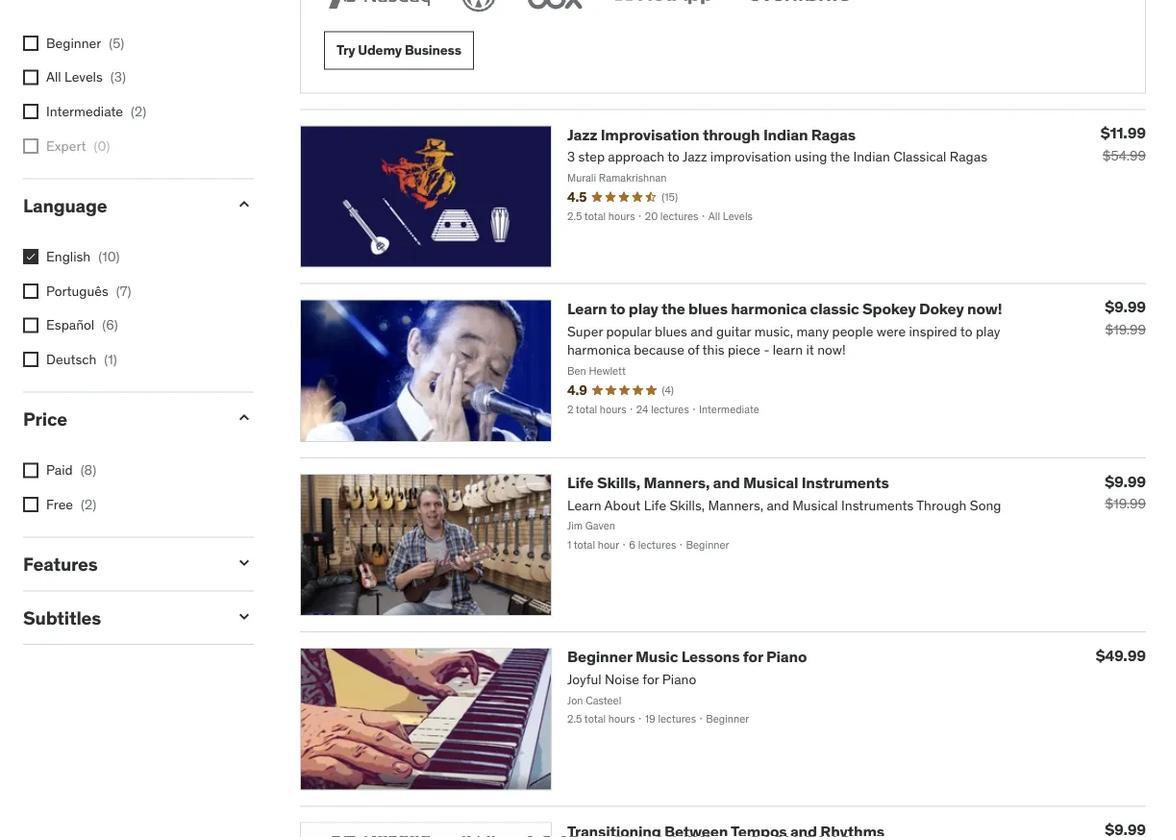 Task type: locate. For each thing, give the bounding box(es) containing it.
xsmall image for beginner
[[23, 36, 38, 51]]

$9.99
[[1105, 297, 1147, 317], [1105, 472, 1147, 491]]

udemy
[[358, 41, 402, 59]]

jazz improvisation through indian ragas
[[567, 125, 856, 144]]

xsmall image left paid
[[23, 463, 38, 478]]

português
[[46, 282, 108, 299]]

1 vertical spatial $9.99 $19.99
[[1105, 472, 1147, 513]]

(2) right free
[[81, 496, 96, 513]]

volkswagen image
[[458, 0, 500, 16]]

2 xsmall image from the top
[[23, 104, 38, 119]]

$9.99 $19.99 for learn to play the blues harmonica classic spokey dokey now!
[[1105, 297, 1147, 338]]

xsmall image left english
[[23, 249, 38, 265]]

(2) for free (2)
[[81, 496, 96, 513]]

the
[[662, 299, 686, 319]]

1 horizontal spatial beginner
[[567, 648, 633, 667]]

2 small image from the top
[[235, 408, 254, 428]]

(6)
[[102, 316, 118, 334]]

indian
[[764, 125, 808, 144]]

try udemy business
[[337, 41, 462, 59]]

subtitles
[[23, 606, 101, 629]]

$11.99 $54.99
[[1101, 123, 1147, 164]]

1 vertical spatial beginner
[[567, 648, 633, 667]]

0 vertical spatial small image
[[235, 195, 254, 214]]

xsmall image left expert
[[23, 138, 38, 154]]

small image for subtitles
[[235, 607, 254, 626]]

xsmall image left the intermediate
[[23, 104, 38, 119]]

2 $9.99 from the top
[[1105, 472, 1147, 491]]

0 horizontal spatial beginner
[[46, 34, 101, 51]]

features
[[23, 553, 98, 576]]

3 small image from the top
[[235, 607, 254, 626]]

$11.99
[[1101, 123, 1147, 143]]

1 vertical spatial $19.99
[[1106, 495, 1147, 513]]

(1)
[[104, 351, 117, 368]]

1 small image from the top
[[235, 195, 254, 214]]

all
[[46, 68, 61, 86]]

6 xsmall image from the top
[[23, 463, 38, 478]]

xsmall image
[[23, 36, 38, 51], [23, 104, 38, 119], [23, 352, 38, 367]]

7 xsmall image from the top
[[23, 497, 38, 513]]

2 xsmall image from the top
[[23, 138, 38, 154]]

4 xsmall image from the top
[[23, 283, 38, 299]]

0 vertical spatial xsmall image
[[23, 36, 38, 51]]

0 vertical spatial beginner
[[46, 34, 101, 51]]

(2)
[[131, 103, 146, 120], [81, 496, 96, 513]]

2 vertical spatial small image
[[235, 607, 254, 626]]

1 vertical spatial xsmall image
[[23, 104, 38, 119]]

xsmall image left español
[[23, 318, 38, 333]]

$19.99 for life skills, manners, and musical instruments
[[1106, 495, 1147, 513]]

deutsch
[[46, 351, 96, 368]]

small image for language
[[235, 195, 254, 214]]

xsmall image left all
[[23, 70, 38, 85]]

jazz improvisation through indian ragas link
[[567, 125, 856, 144]]

beginner music lessons for piano
[[567, 648, 807, 667]]

blues
[[689, 299, 728, 319]]

to
[[611, 299, 626, 319]]

xsmall image left beginner (5) at the top left of page
[[23, 36, 38, 51]]

0 vertical spatial $9.99 $19.99
[[1105, 297, 1147, 338]]

$9.99 for learn to play the blues harmonica classic spokey dokey now!
[[1105, 297, 1147, 317]]

(5)
[[109, 34, 124, 51]]

xsmall image left português
[[23, 283, 38, 299]]

skills,
[[597, 473, 641, 493]]

1 $9.99 $19.99 from the top
[[1105, 297, 1147, 338]]

1 vertical spatial $9.99
[[1105, 472, 1147, 491]]

5 xsmall image from the top
[[23, 318, 38, 333]]

2 $9.99 $19.99 from the top
[[1105, 472, 1147, 513]]

beginner for beginner music lessons for piano
[[567, 648, 633, 667]]

1 xsmall image from the top
[[23, 70, 38, 85]]

beginner up levels
[[46, 34, 101, 51]]

2 $19.99 from the top
[[1106, 495, 1147, 513]]

xsmall image for english
[[23, 249, 38, 265]]

$19.99
[[1106, 321, 1147, 338], [1106, 495, 1147, 513]]

xsmall image for português
[[23, 283, 38, 299]]

1 $9.99 from the top
[[1105, 297, 1147, 317]]

manners,
[[644, 473, 710, 493]]

xsmall image left free
[[23, 497, 38, 513]]

3 xsmall image from the top
[[23, 249, 38, 265]]

small image for price
[[235, 408, 254, 428]]

0 horizontal spatial (2)
[[81, 496, 96, 513]]

1 xsmall image from the top
[[23, 36, 38, 51]]

price button
[[23, 407, 219, 430]]

life skills, manners, and musical instruments link
[[567, 473, 889, 493]]

xsmall image for español
[[23, 318, 38, 333]]

español
[[46, 316, 94, 334]]

beginner
[[46, 34, 101, 51], [567, 648, 633, 667]]

beginner left music
[[567, 648, 633, 667]]

1 $19.99 from the top
[[1106, 321, 1147, 338]]

xsmall image
[[23, 70, 38, 85], [23, 138, 38, 154], [23, 249, 38, 265], [23, 283, 38, 299], [23, 318, 38, 333], [23, 463, 38, 478], [23, 497, 38, 513]]

0 vertical spatial $19.99
[[1106, 321, 1147, 338]]

free
[[46, 496, 73, 513]]

all levels (3)
[[46, 68, 126, 86]]

1 vertical spatial (2)
[[81, 496, 96, 513]]

2 vertical spatial xsmall image
[[23, 352, 38, 367]]

subtitles button
[[23, 606, 219, 629]]

intermediate
[[46, 103, 123, 120]]

xsmall image left deutsch
[[23, 352, 38, 367]]

(2) right the intermediate
[[131, 103, 146, 120]]

$9.99 $19.99
[[1105, 297, 1147, 338], [1105, 472, 1147, 513]]

beginner for beginner (5)
[[46, 34, 101, 51]]

1 horizontal spatial (2)
[[131, 103, 146, 120]]

0 vertical spatial $9.99
[[1105, 297, 1147, 317]]

$9.99 $19.99 for life skills, manners, and musical instruments
[[1105, 472, 1147, 513]]

1 vertical spatial small image
[[235, 408, 254, 428]]

spokey
[[863, 299, 916, 319]]

small image
[[235, 195, 254, 214], [235, 408, 254, 428], [235, 607, 254, 626]]

3 xsmall image from the top
[[23, 352, 38, 367]]

0 vertical spatial (2)
[[131, 103, 146, 120]]



Task type: vqa. For each thing, say whether or not it's contained in the screenshot.
Eventbrite image
yes



Task type: describe. For each thing, give the bounding box(es) containing it.
small image
[[235, 554, 254, 573]]

jazz
[[567, 125, 598, 144]]

business
[[405, 41, 462, 59]]

english (10)
[[46, 248, 120, 265]]

harmonica
[[731, 299, 807, 319]]

levels
[[65, 68, 103, 86]]

expert
[[46, 137, 86, 154]]

paid
[[46, 462, 73, 479]]

xsmall image for expert
[[23, 138, 38, 154]]

classic
[[810, 299, 860, 319]]

life skills, manners, and musical instruments
[[567, 473, 889, 493]]

english
[[46, 248, 91, 265]]

dokey
[[919, 299, 964, 319]]

$54.99
[[1103, 147, 1147, 164]]

price
[[23, 407, 67, 430]]

beginner music lessons for piano link
[[567, 648, 807, 667]]

$49.99
[[1096, 646, 1147, 666]]

xsmall image for deutsch
[[23, 352, 38, 367]]

nasdaq image
[[324, 0, 435, 16]]

for
[[743, 648, 763, 667]]

learn to play the blues harmonica classic spokey dokey now!
[[567, 299, 1002, 319]]

paid (8)
[[46, 462, 96, 479]]

life
[[567, 473, 594, 493]]

(3)
[[110, 68, 126, 86]]

netapp image
[[611, 0, 721, 16]]

(7)
[[116, 282, 131, 299]]

music
[[636, 648, 678, 667]]

português (7)
[[46, 282, 131, 299]]

ragas
[[812, 125, 856, 144]]

deutsch (1)
[[46, 351, 117, 368]]

try
[[337, 41, 355, 59]]

eventbrite image
[[744, 0, 855, 16]]

try udemy business link
[[324, 31, 474, 70]]

xsmall image for intermediate
[[23, 104, 38, 119]]

(8)
[[80, 462, 96, 479]]

$19.99 for learn to play the blues harmonica classic spokey dokey now!
[[1106, 321, 1147, 338]]

play
[[629, 299, 659, 319]]

$9.99 for life skills, manners, and musical instruments
[[1105, 472, 1147, 491]]

through
[[703, 125, 760, 144]]

language
[[23, 194, 107, 217]]

español (6)
[[46, 316, 118, 334]]

(2) for intermediate (2)
[[131, 103, 146, 120]]

beginner (5)
[[46, 34, 124, 51]]

instruments
[[802, 473, 889, 493]]

expert (0)
[[46, 137, 110, 154]]

now!
[[968, 299, 1002, 319]]

(0)
[[94, 137, 110, 154]]

musical
[[743, 473, 799, 493]]

learn
[[567, 299, 607, 319]]

xsmall image for paid
[[23, 463, 38, 478]]

language button
[[23, 194, 219, 217]]

box image
[[523, 0, 588, 16]]

and
[[713, 473, 740, 493]]

features button
[[23, 553, 219, 576]]

intermediate (2)
[[46, 103, 146, 120]]

xsmall image for free
[[23, 497, 38, 513]]

improvisation
[[601, 125, 700, 144]]

xsmall image for all
[[23, 70, 38, 85]]

lessons
[[682, 648, 740, 667]]

free (2)
[[46, 496, 96, 513]]

piano
[[767, 648, 807, 667]]

(10)
[[98, 248, 120, 265]]

learn to play the blues harmonica classic spokey dokey now! link
[[567, 299, 1002, 319]]



